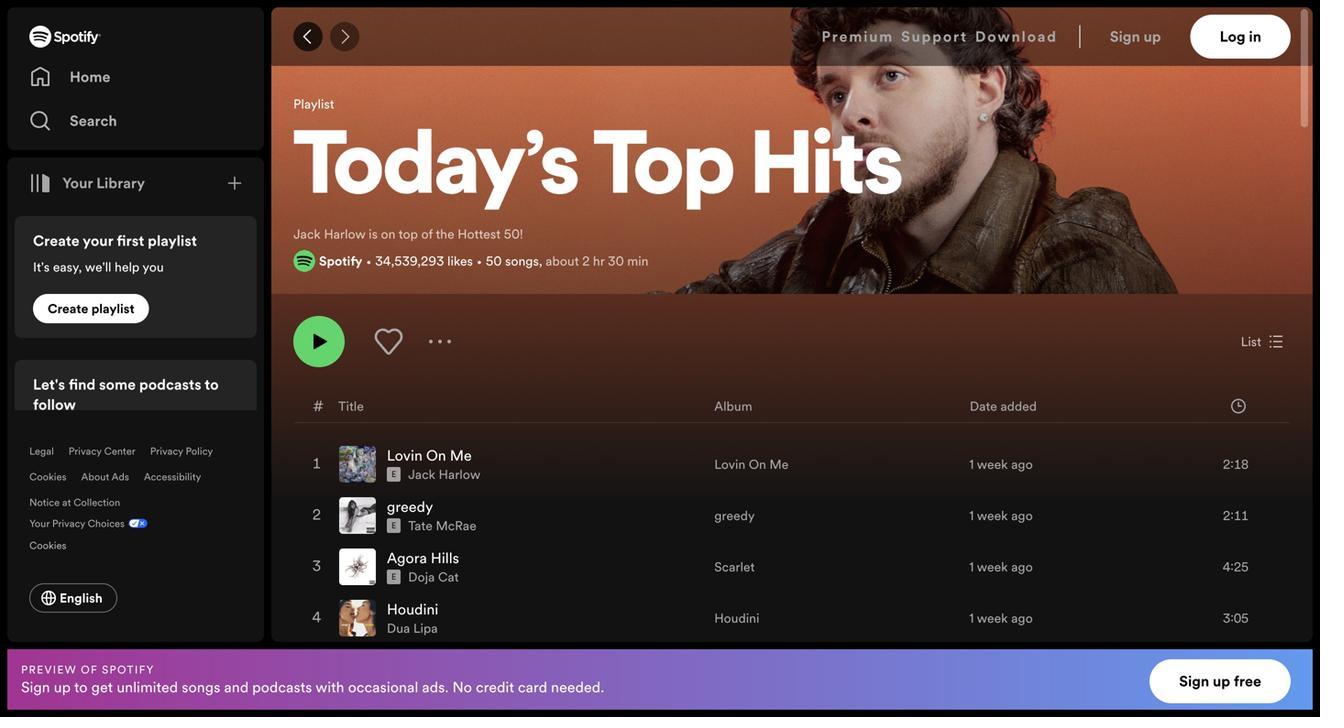 Task type: describe. For each thing, give the bounding box(es) containing it.
the
[[436, 226, 454, 243]]

agora
[[387, 549, 427, 569]]

explicit element for greedy
[[387, 519, 401, 534]]

create playlist button
[[33, 294, 149, 324]]

about ads
[[81, 470, 129, 484]]

spotify link
[[319, 253, 362, 270]]

#
[[313, 397, 324, 417]]

of inside the preview of spotify sign up to get unlimited songs and podcasts with occasional ads. no credit card needed.
[[81, 663, 98, 678]]

follow
[[33, 395, 76, 415]]

premium support download
[[822, 27, 1058, 47]]

free
[[1234, 672, 1262, 692]]

doja cat link
[[408, 569, 459, 587]]

1 week ago for e
[[970, 508, 1033, 525]]

sign up
[[1110, 27, 1161, 47]]

houdini for houdini
[[714, 610, 760, 628]]

lovin on me
[[714, 456, 789, 474]]

e inside greedy e
[[392, 521, 396, 532]]

e inside lovin on me e
[[392, 469, 396, 481]]

top bar and user menu element
[[271, 7, 1313, 66]]

main element
[[7, 7, 264, 643]]

legal link
[[29, 445, 54, 458]]

1 week ago for on
[[970, 456, 1033, 474]]

preview of spotify sign up to get unlimited songs and podcasts with occasional ads. no credit card needed.
[[21, 663, 604, 698]]

privacy center link
[[69, 445, 135, 458]]

sign for sign up free
[[1179, 672, 1210, 692]]

agora hills link
[[387, 549, 459, 569]]

your for your privacy choices
[[29, 517, 50, 531]]

0 horizontal spatial greedy link
[[387, 498, 433, 518]]

lovin on me cell
[[339, 440, 488, 490]]

houdini for houdini dua lipa
[[387, 600, 438, 620]]

34,539,293 likes
[[375, 253, 473, 270]]

ago for e
[[1011, 508, 1033, 525]]

today's top hits grid
[[272, 390, 1312, 718]]

doja
[[408, 569, 435, 587]]

ads.
[[422, 678, 449, 698]]

it's
[[33, 259, 50, 276]]

top
[[594, 127, 735, 215]]

hr
[[593, 253, 605, 270]]

4 1 week ago from the top
[[970, 610, 1033, 628]]

lovin for lovin on me
[[714, 456, 746, 474]]

1 horizontal spatial of
[[421, 226, 433, 243]]

list
[[1241, 333, 1262, 351]]

1 horizontal spatial spotify
[[319, 253, 362, 270]]

create your first playlist it's easy, we'll help you
[[33, 231, 197, 276]]

unlimited
[[117, 678, 178, 698]]

hottest
[[458, 226, 501, 243]]

# row
[[294, 391, 1290, 424]]

1 horizontal spatial greedy link
[[714, 508, 755, 525]]

greedy for greedy
[[714, 508, 755, 525]]

get
[[91, 678, 113, 698]]

up for sign up
[[1144, 27, 1161, 47]]

jack harlow link
[[408, 466, 481, 484]]

2:11
[[1223, 508, 1249, 525]]

collection
[[74, 496, 120, 510]]

4:25
[[1223, 559, 1249, 576]]

to inside the preview of spotify sign up to get unlimited songs and podcasts with occasional ads. no credit card needed.
[[74, 678, 88, 698]]

lovin on me e
[[387, 446, 472, 481]]

let's
[[33, 375, 65, 395]]

sign up free button
[[1150, 660, 1291, 704]]

jack for jack harlow is on top of the hottest 50!
[[293, 226, 321, 243]]

create for your
[[33, 231, 80, 251]]

top
[[399, 226, 418, 243]]

search link
[[29, 103, 242, 139]]

sign inside the preview of spotify sign up to get unlimited songs and podcasts with occasional ads. no credit card needed.
[[21, 678, 50, 698]]

likes
[[447, 253, 473, 270]]

spotify inside the preview of spotify sign up to get unlimited songs and podcasts with occasional ads. no credit card needed.
[[102, 663, 155, 678]]

ago for hills
[[1011, 559, 1033, 576]]

me for lovin on me
[[770, 456, 789, 474]]

privacy policy
[[150, 445, 213, 458]]

2:18
[[1223, 456, 1249, 474]]

log in
[[1220, 27, 1262, 47]]

harlow for jack harlow
[[439, 466, 481, 484]]

2 cookies from the top
[[29, 539, 66, 553]]

album
[[714, 398, 752, 416]]

1 for hills
[[970, 559, 974, 576]]

podcasts inside let's find some podcasts to follow
[[139, 375, 201, 395]]

greedy cell
[[339, 492, 484, 541]]

on for lovin on me
[[749, 456, 766, 474]]

help
[[115, 259, 140, 276]]

lovin on me link inside "cell"
[[387, 446, 472, 466]]

and
[[224, 678, 249, 698]]

playlist inside button
[[91, 300, 134, 318]]

ago for on
[[1011, 456, 1033, 474]]

agora hills cell
[[339, 543, 467, 593]]

we'll
[[85, 259, 111, 276]]

jack harlow is on top of the hottest 50!
[[293, 226, 523, 243]]

about
[[81, 470, 109, 484]]

create playlist
[[48, 300, 134, 318]]

spotify image
[[293, 250, 315, 273]]

greedy e
[[387, 498, 433, 532]]

podcasts inside the preview of spotify sign up to get unlimited songs and podcasts with occasional ads. no credit card needed.
[[252, 678, 312, 698]]

english
[[60, 590, 103, 607]]

duration element
[[1231, 399, 1246, 414]]

cat
[[438, 569, 459, 587]]

home
[[70, 67, 110, 87]]

credit
[[476, 678, 514, 698]]

added
[[1001, 398, 1037, 416]]

occasional
[[348, 678, 418, 698]]

title
[[338, 398, 364, 416]]

hits
[[751, 127, 903, 215]]

download button
[[975, 15, 1058, 59]]

find
[[69, 375, 96, 395]]

on
[[381, 226, 396, 243]]

explicit element for lovin on me
[[387, 468, 401, 482]]

1 horizontal spatial lovin on me link
[[714, 456, 789, 474]]

first
[[117, 231, 144, 251]]

lovin for lovin on me e
[[387, 446, 423, 466]]

go forward image
[[337, 29, 352, 44]]

premium button
[[822, 15, 894, 59]]

up for sign up free
[[1213, 672, 1231, 692]]

privacy for privacy center
[[69, 445, 102, 458]]

playlist inside create your first playlist it's easy, we'll help you
[[148, 231, 197, 251]]

your library button
[[22, 165, 152, 202]]

some
[[99, 375, 136, 395]]

search
[[70, 111, 117, 131]]

1 horizontal spatial houdini link
[[714, 610, 760, 628]]

lipa
[[413, 620, 438, 638]]

your
[[83, 231, 113, 251]]

4 week from the top
[[977, 610, 1008, 628]]



Task type: vqa. For each thing, say whether or not it's contained in the screenshot.
Hits
yes



Task type: locate. For each thing, give the bounding box(es) containing it.
34,539,293
[[375, 253, 444, 270]]

cookies down the your privacy choices button
[[29, 539, 66, 553]]

me up mcrae
[[450, 446, 472, 466]]

0 horizontal spatial playlist
[[91, 300, 134, 318]]

no
[[452, 678, 472, 698]]

let's find some podcasts to follow
[[33, 375, 219, 415]]

1 horizontal spatial up
[[1144, 27, 1161, 47]]

1 horizontal spatial houdini
[[714, 610, 760, 628]]

1 for e
[[970, 508, 974, 525]]

needed.
[[551, 678, 604, 698]]

up
[[1144, 27, 1161, 47], [1213, 672, 1231, 692], [54, 678, 71, 698]]

up left log
[[1144, 27, 1161, 47]]

0 horizontal spatial houdini
[[387, 600, 438, 620]]

1 vertical spatial spotify
[[102, 663, 155, 678]]

week for e
[[977, 508, 1008, 525]]

3 explicit element from the top
[[387, 570, 401, 585]]

on down album
[[749, 456, 766, 474]]

2 e from the top
[[392, 521, 396, 532]]

0 horizontal spatial on
[[426, 446, 446, 466]]

home link
[[29, 59, 242, 95]]

2 ago from the top
[[1011, 508, 1033, 525]]

greedy link
[[387, 498, 433, 518], [714, 508, 755, 525]]

log in button
[[1191, 15, 1291, 59]]

privacy up accessibility
[[150, 445, 183, 458]]

accessibility link
[[144, 470, 201, 484]]

in
[[1249, 27, 1262, 47]]

california consumer privacy act (ccpa) opt-out icon image
[[125, 517, 148, 535]]

explicit element up greedy e
[[387, 468, 401, 482]]

create inside button
[[48, 300, 88, 318]]

0 vertical spatial playlist
[[148, 231, 197, 251]]

up inside 'button'
[[1213, 672, 1231, 692]]

your for your library
[[62, 173, 93, 193]]

explicit element for agora hills
[[387, 570, 401, 585]]

your privacy choices
[[29, 517, 125, 531]]

2:18 cell
[[1181, 440, 1274, 490]]

mcrae
[[436, 518, 477, 535]]

week for on
[[977, 456, 1008, 474]]

0 vertical spatial to
[[205, 375, 219, 395]]

songs right 50
[[505, 253, 539, 270]]

your inside button
[[62, 173, 93, 193]]

lovin on me link down album
[[714, 456, 789, 474]]

0 horizontal spatial to
[[74, 678, 88, 698]]

your left library in the left top of the page
[[62, 173, 93, 193]]

2 vertical spatial e
[[392, 572, 396, 583]]

0 horizontal spatial lovin
[[387, 446, 423, 466]]

scarlet link
[[714, 559, 755, 576]]

1 vertical spatial to
[[74, 678, 88, 698]]

houdini link inside cell
[[387, 600, 438, 620]]

1 horizontal spatial on
[[749, 456, 766, 474]]

houdini link
[[387, 600, 438, 620], [714, 610, 760, 628]]

1 horizontal spatial podcasts
[[252, 678, 312, 698]]

1 e from the top
[[392, 469, 396, 481]]

1 horizontal spatial sign
[[1110, 27, 1140, 47]]

greedy for greedy e
[[387, 498, 433, 518]]

0 vertical spatial e
[[392, 469, 396, 481]]

me for lovin on me e
[[450, 446, 472, 466]]

0 vertical spatial spotify
[[319, 253, 362, 270]]

is
[[369, 226, 378, 243]]

songs left and
[[182, 678, 220, 698]]

0 vertical spatial cookies
[[29, 470, 66, 484]]

podcasts right and
[[252, 678, 312, 698]]

english button
[[29, 584, 117, 613]]

1 horizontal spatial harlow
[[439, 466, 481, 484]]

sign inside "sign up" button
[[1110, 27, 1140, 47]]

jack up spotify icon
[[293, 226, 321, 243]]

0 vertical spatial jack
[[293, 226, 321, 243]]

your down notice
[[29, 517, 50, 531]]

e down "agora"
[[392, 572, 396, 583]]

library
[[96, 173, 145, 193]]

me down # row
[[770, 456, 789, 474]]

spotify right spotify icon
[[319, 253, 362, 270]]

tate
[[408, 518, 433, 535]]

to
[[205, 375, 219, 395], [74, 678, 88, 698]]

podcasts right some
[[139, 375, 201, 395]]

jack for jack harlow
[[408, 466, 436, 484]]

on inside lovin on me e
[[426, 446, 446, 466]]

1 horizontal spatial lovin
[[714, 456, 746, 474]]

1 week ago for hills
[[970, 559, 1033, 576]]

0 horizontal spatial songs
[[182, 678, 220, 698]]

3 1 from the top
[[970, 559, 974, 576]]

agora hills e
[[387, 549, 459, 583]]

0 vertical spatial your
[[62, 173, 93, 193]]

1 cookies link from the top
[[29, 470, 66, 484]]

jack inside lovin on me "cell"
[[408, 466, 436, 484]]

to up policy
[[205, 375, 219, 395]]

jack harlow
[[408, 466, 481, 484]]

1 vertical spatial jack
[[408, 466, 436, 484]]

sign inside 'button'
[[1179, 672, 1210, 692]]

1 vertical spatial cookies link
[[29, 535, 81, 555]]

3 week from the top
[[977, 559, 1008, 576]]

0 horizontal spatial of
[[81, 663, 98, 678]]

greedy
[[387, 498, 433, 518], [714, 508, 755, 525]]

jack up greedy e
[[408, 466, 436, 484]]

privacy up about
[[69, 445, 102, 458]]

of right the preview
[[81, 663, 98, 678]]

2 1 week ago from the top
[[970, 508, 1033, 525]]

your privacy choices button
[[29, 517, 125, 531]]

ago
[[1011, 456, 1033, 474], [1011, 508, 1033, 525], [1011, 559, 1033, 576], [1011, 610, 1033, 628]]

greedy inside cell
[[387, 498, 433, 518]]

2 week from the top
[[977, 508, 1008, 525]]

houdini dua lipa
[[387, 600, 438, 638]]

1 vertical spatial harlow
[[439, 466, 481, 484]]

1 vertical spatial cookies
[[29, 539, 66, 553]]

1 week from the top
[[977, 456, 1008, 474]]

0 horizontal spatial spotify
[[102, 663, 155, 678]]

e inside agora hills e
[[392, 572, 396, 583]]

1 horizontal spatial songs
[[505, 253, 539, 270]]

lovin up greedy e
[[387, 446, 423, 466]]

accessibility
[[144, 470, 201, 484]]

tate mcrae
[[408, 518, 477, 535]]

support button
[[901, 15, 968, 59]]

tate mcrae link
[[408, 518, 477, 535]]

at
[[62, 496, 71, 510]]

1 horizontal spatial greedy
[[714, 508, 755, 525]]

dua lipa link
[[387, 620, 438, 638]]

jack
[[293, 226, 321, 243], [408, 466, 436, 484]]

up left get
[[54, 678, 71, 698]]

sign
[[1110, 27, 1140, 47], [1179, 672, 1210, 692], [21, 678, 50, 698]]

songs inside the preview of spotify sign up to get unlimited songs and podcasts with occasional ads. no credit card needed.
[[182, 678, 220, 698]]

today's
[[293, 127, 579, 215]]

explicit element inside lovin on me "cell"
[[387, 468, 401, 482]]

1 horizontal spatial your
[[62, 173, 93, 193]]

1 vertical spatial e
[[392, 521, 396, 532]]

cookies
[[29, 470, 66, 484], [29, 539, 66, 553]]

cookies link down the your privacy choices button
[[29, 535, 81, 555]]

2 explicit element from the top
[[387, 519, 401, 534]]

lovin down album
[[714, 456, 746, 474]]

cookies link up notice
[[29, 470, 66, 484]]

2 cookies link from the top
[[29, 535, 81, 555]]

3 1 week ago from the top
[[970, 559, 1033, 576]]

# column header
[[313, 391, 324, 423]]

1 vertical spatial create
[[48, 300, 88, 318]]

log
[[1220, 27, 1246, 47]]

download
[[975, 27, 1058, 47]]

e up greedy e
[[392, 469, 396, 481]]

with
[[316, 678, 344, 698]]

choices
[[88, 517, 125, 531]]

1 1 from the top
[[970, 456, 974, 474]]

policy
[[186, 445, 213, 458]]

date
[[970, 398, 997, 416]]

1 vertical spatial podcasts
[[252, 678, 312, 698]]

support
[[901, 27, 968, 47]]

e left tate
[[392, 521, 396, 532]]

create up easy,
[[33, 231, 80, 251]]

explicit element inside agora hills cell
[[387, 570, 401, 585]]

0 vertical spatial cookies link
[[29, 470, 66, 484]]

week
[[977, 456, 1008, 474], [977, 508, 1008, 525], [977, 559, 1008, 576], [977, 610, 1008, 628]]

duration image
[[1231, 399, 1246, 414]]

1 vertical spatial playlist
[[91, 300, 134, 318]]

up inside button
[[1144, 27, 1161, 47]]

List button
[[1234, 328, 1291, 357]]

0 horizontal spatial jack
[[293, 226, 321, 243]]

explicit element inside "greedy" cell
[[387, 519, 401, 534]]

legal
[[29, 445, 54, 458]]

week for hills
[[977, 559, 1008, 576]]

1 horizontal spatial playlist
[[148, 231, 197, 251]]

scarlet
[[714, 559, 755, 576]]

2 1 from the top
[[970, 508, 974, 525]]

3 ago from the top
[[1011, 559, 1033, 576]]

cookies up notice
[[29, 470, 66, 484]]

lovin on me link up greedy e
[[387, 446, 472, 466]]

about ads link
[[81, 470, 129, 484]]

lovin inside lovin on me e
[[387, 446, 423, 466]]

1 horizontal spatial jack
[[408, 466, 436, 484]]

3 e from the top
[[392, 572, 396, 583]]

0 vertical spatial harlow
[[324, 226, 366, 243]]

card
[[518, 678, 547, 698]]

dua
[[387, 620, 410, 638]]

1 horizontal spatial me
[[770, 456, 789, 474]]

1 explicit element from the top
[[387, 468, 401, 482]]

explicit element left tate
[[387, 519, 401, 534]]

on up greedy e
[[426, 446, 446, 466]]

1 1 week ago from the top
[[970, 456, 1033, 474]]

date added
[[970, 398, 1037, 416]]

sign up free
[[1179, 672, 1262, 692]]

50!
[[504, 226, 523, 243]]

min
[[627, 253, 649, 270]]

create for playlist
[[48, 300, 88, 318]]

houdini cell
[[339, 594, 446, 644]]

1 week ago
[[970, 456, 1033, 474], [970, 508, 1033, 525], [970, 559, 1033, 576], [970, 610, 1033, 628]]

0 horizontal spatial greedy
[[387, 498, 433, 518]]

create inside create your first playlist it's easy, we'll help you
[[33, 231, 80, 251]]

2 vertical spatial explicit element
[[387, 570, 401, 585]]

4 ago from the top
[[1011, 610, 1033, 628]]

explicit element
[[387, 468, 401, 482], [387, 519, 401, 534], [387, 570, 401, 585]]

create down easy,
[[48, 300, 88, 318]]

1 vertical spatial songs
[[182, 678, 220, 698]]

lovin
[[387, 446, 423, 466], [714, 456, 746, 474]]

harlow inside lovin on me "cell"
[[439, 466, 481, 484]]

1 horizontal spatial to
[[205, 375, 219, 395]]

1 vertical spatial of
[[81, 663, 98, 678]]

0 vertical spatial podcasts
[[139, 375, 201, 395]]

on for lovin on me e
[[426, 446, 446, 466]]

spotify image
[[29, 26, 101, 48]]

up left free
[[1213, 672, 1231, 692]]

1 for on
[[970, 456, 974, 474]]

go back image
[[301, 29, 315, 44]]

doja cat
[[408, 569, 459, 587]]

explicit element down "agora"
[[387, 570, 401, 585]]

harlow for jack harlow is on top of the hottest 50!
[[324, 226, 366, 243]]

up inside the preview of spotify sign up to get unlimited songs and podcasts with occasional ads. no credit card needed.
[[54, 678, 71, 698]]

0 vertical spatial songs
[[505, 253, 539, 270]]

me inside lovin on me e
[[450, 446, 472, 466]]

to inside let's find some podcasts to follow
[[205, 375, 219, 395]]

4 1 from the top
[[970, 610, 974, 628]]

houdini inside houdini cell
[[387, 600, 438, 620]]

today's top hits
[[293, 127, 903, 215]]

playlist
[[293, 95, 334, 113]]

notice at collection
[[29, 496, 120, 510]]

me
[[450, 446, 472, 466], [770, 456, 789, 474]]

hills
[[431, 549, 459, 569]]

2 horizontal spatial sign
[[1179, 672, 1210, 692]]

2 horizontal spatial up
[[1213, 672, 1231, 692]]

1 vertical spatial explicit element
[[387, 519, 401, 534]]

playlist down help
[[91, 300, 134, 318]]

easy,
[[53, 259, 82, 276]]

sign up button
[[1103, 15, 1191, 59]]

privacy for privacy policy
[[150, 445, 183, 458]]

harlow up spotify link
[[324, 226, 366, 243]]

1 cookies from the top
[[29, 470, 66, 484]]

privacy center
[[69, 445, 135, 458]]

1 ago from the top
[[1011, 456, 1033, 474]]

1 vertical spatial your
[[29, 517, 50, 531]]

0 vertical spatial create
[[33, 231, 80, 251]]

cookies link
[[29, 470, 66, 484], [29, 535, 81, 555]]

0 horizontal spatial harlow
[[324, 226, 366, 243]]

0 horizontal spatial houdini link
[[387, 600, 438, 620]]

0 vertical spatial explicit element
[[387, 468, 401, 482]]

privacy down "at"
[[52, 517, 85, 531]]

0 horizontal spatial sign
[[21, 678, 50, 698]]

0 horizontal spatial up
[[54, 678, 71, 698]]

spotify right the preview
[[102, 663, 155, 678]]

0 horizontal spatial podcasts
[[139, 375, 201, 395]]

playlist up you
[[148, 231, 197, 251]]

50
[[486, 253, 502, 270]]

0 horizontal spatial me
[[450, 446, 472, 466]]

50 songs , about 2 hr 30 min
[[486, 253, 649, 270]]

0 horizontal spatial your
[[29, 517, 50, 531]]

playlist
[[148, 231, 197, 251], [91, 300, 134, 318]]

harlow up mcrae
[[439, 466, 481, 484]]

of left the
[[421, 226, 433, 243]]

0 vertical spatial of
[[421, 226, 433, 243]]

to left get
[[74, 678, 88, 698]]

preview
[[21, 663, 77, 678]]

0 horizontal spatial lovin on me link
[[387, 446, 472, 466]]

notice at collection link
[[29, 496, 120, 510]]

sign for sign up
[[1110, 27, 1140, 47]]

30
[[608, 253, 624, 270]]



